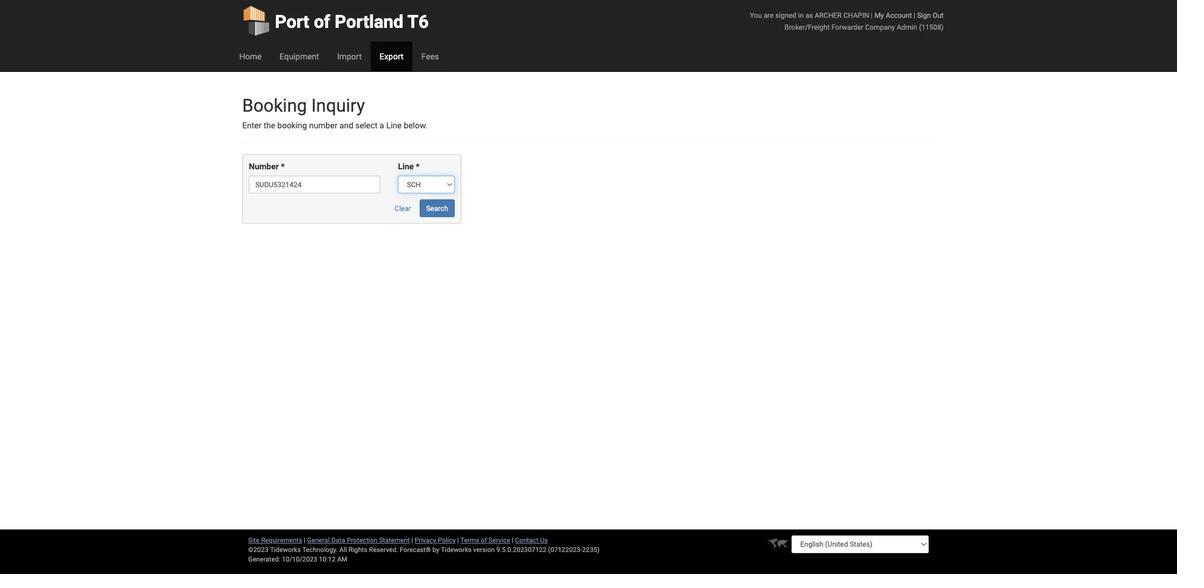 Task type: locate. For each thing, give the bounding box(es) containing it.
fees
[[421, 51, 439, 61]]

terms
[[460, 537, 479, 544]]

general
[[307, 537, 330, 544]]

equipment
[[280, 51, 319, 61]]

privacy
[[415, 537, 436, 544]]

0 horizontal spatial of
[[314, 11, 330, 32]]

home
[[239, 51, 262, 61]]

clear
[[395, 204, 411, 212]]

* down the below.
[[416, 162, 420, 171]]

* for number *
[[281, 162, 285, 171]]

(07122023-
[[548, 546, 582, 554]]

| left general
[[304, 537, 305, 544]]

10/10/2023
[[282, 556, 317, 563]]

are
[[764, 11, 774, 19]]

service
[[489, 537, 510, 544]]

out
[[933, 11, 944, 19]]

and
[[340, 121, 353, 131]]

of right port
[[314, 11, 330, 32]]

0 vertical spatial of
[[314, 11, 330, 32]]

my
[[875, 11, 884, 19]]

line up clear button
[[398, 162, 414, 171]]

signed
[[775, 11, 796, 19]]

booking inquiry enter the booking number and select a line below.
[[242, 95, 428, 131]]

0 vertical spatial line
[[386, 121, 402, 131]]

below.
[[404, 121, 428, 131]]

port of portland t6
[[275, 11, 429, 32]]

privacy policy link
[[415, 537, 456, 544]]

1 horizontal spatial *
[[416, 162, 420, 171]]

of up version
[[481, 537, 487, 544]]

all
[[339, 546, 347, 554]]

line right 'a'
[[386, 121, 402, 131]]

number
[[249, 162, 279, 171]]

technology.
[[302, 546, 338, 554]]

forecast®
[[400, 546, 431, 554]]

sign out link
[[917, 11, 944, 19]]

*
[[281, 162, 285, 171], [416, 162, 420, 171]]

1 * from the left
[[281, 162, 285, 171]]

port
[[275, 11, 309, 32]]

line
[[386, 121, 402, 131], [398, 162, 414, 171]]

fees button
[[413, 42, 448, 71]]

my account link
[[875, 11, 912, 19]]

1 vertical spatial of
[[481, 537, 487, 544]]

t6
[[407, 11, 429, 32]]

0 horizontal spatial *
[[281, 162, 285, 171]]

line inside booking inquiry enter the booking number and select a line below.
[[386, 121, 402, 131]]

2235)
[[582, 546, 600, 554]]

site requirements link
[[248, 537, 302, 544]]

site
[[248, 537, 259, 544]]

tideworks
[[441, 546, 472, 554]]

of
[[314, 11, 330, 32], [481, 537, 487, 544]]

2 * from the left
[[416, 162, 420, 171]]

you are signed in as archer chapin | my account | sign out broker/freight forwarder company admin (11508)
[[750, 11, 944, 31]]

1 vertical spatial line
[[398, 162, 414, 171]]

contact
[[515, 537, 538, 544]]

a
[[380, 121, 384, 131]]

general data protection statement link
[[307, 537, 410, 544]]

booking
[[277, 121, 307, 131]]

number
[[309, 121, 337, 131]]

by
[[433, 546, 439, 554]]

import
[[337, 51, 362, 61]]

import button
[[328, 42, 371, 71]]

reserved.
[[369, 546, 398, 554]]

inquiry
[[311, 95, 365, 116]]

version
[[473, 546, 495, 554]]

* right number
[[281, 162, 285, 171]]

1 horizontal spatial of
[[481, 537, 487, 544]]

equipment button
[[271, 42, 328, 71]]

us
[[540, 537, 548, 544]]

|
[[871, 11, 873, 19], [914, 11, 915, 19], [304, 537, 305, 544], [411, 537, 413, 544], [457, 537, 459, 544], [512, 537, 514, 544]]

clear button
[[388, 199, 418, 217]]

data
[[331, 537, 345, 544]]



Task type: vqa. For each thing, say whether or not it's contained in the screenshot.
AND
yes



Task type: describe. For each thing, give the bounding box(es) containing it.
rights
[[349, 546, 367, 554]]

you
[[750, 11, 762, 19]]

| up tideworks
[[457, 537, 459, 544]]

(11508)
[[919, 23, 944, 31]]

as
[[806, 11, 813, 19]]

site requirements | general data protection statement | privacy policy | terms of service | contact us ©2023 tideworks technology. all rights reserved. forecast® by tideworks version 9.5.0.202307122 (07122023-2235) generated: 10/10/2023 10:12 am
[[248, 537, 600, 563]]

admin
[[897, 23, 917, 31]]

protection
[[347, 537, 377, 544]]

| up 9.5.0.202307122
[[512, 537, 514, 544]]

archer
[[815, 11, 842, 19]]

am
[[337, 556, 347, 563]]

contact us link
[[515, 537, 548, 544]]

| left sign
[[914, 11, 915, 19]]

in
[[798, 11, 804, 19]]

chapin
[[844, 11, 869, 19]]

terms of service link
[[460, 537, 510, 544]]

export button
[[371, 42, 413, 71]]

enter
[[242, 121, 262, 131]]

10:12
[[319, 556, 336, 563]]

statement
[[379, 537, 410, 544]]

generated:
[[248, 556, 280, 563]]

forwarder
[[832, 23, 864, 31]]

search button
[[420, 199, 455, 217]]

port of portland t6 link
[[242, 0, 429, 42]]

search
[[426, 204, 448, 212]]

home button
[[230, 42, 271, 71]]

account
[[886, 11, 912, 19]]

number *
[[249, 162, 285, 171]]

broker/freight
[[785, 23, 830, 31]]

©2023 tideworks
[[248, 546, 301, 554]]

sign
[[917, 11, 931, 19]]

portland
[[335, 11, 404, 32]]

of inside site requirements | general data protection statement | privacy policy | terms of service | contact us ©2023 tideworks technology. all rights reserved. forecast® by tideworks version 9.5.0.202307122 (07122023-2235) generated: 10/10/2023 10:12 am
[[481, 537, 487, 544]]

select
[[355, 121, 378, 131]]

of inside 'link'
[[314, 11, 330, 32]]

requirements
[[261, 537, 302, 544]]

policy
[[438, 537, 456, 544]]

| left my
[[871, 11, 873, 19]]

company
[[865, 23, 895, 31]]

* for line *
[[416, 162, 420, 171]]

line *
[[398, 162, 420, 171]]

export
[[380, 51, 404, 61]]

9.5.0.202307122
[[496, 546, 547, 554]]

Number * text field
[[249, 176, 380, 193]]

| up 'forecast®'
[[411, 537, 413, 544]]

the
[[264, 121, 275, 131]]

booking
[[242, 95, 307, 116]]



